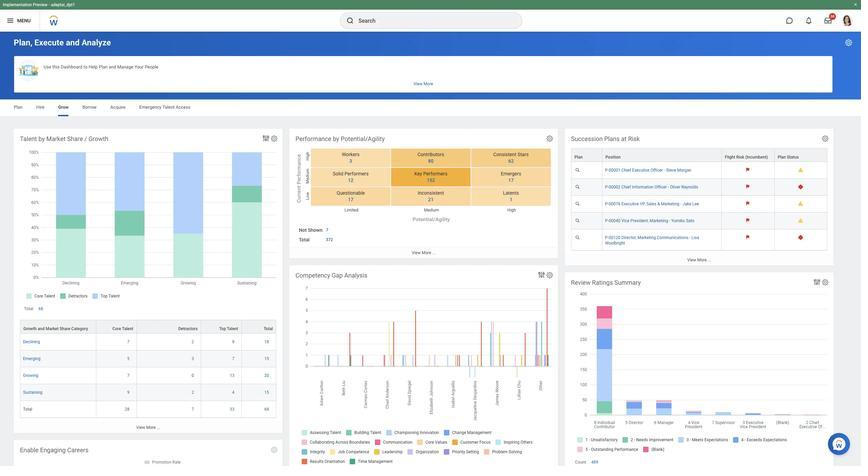 Task type: describe. For each thing, give the bounding box(es) containing it.
7 for 7 button below 5 button
[[127, 374, 130, 379]]

competency
[[296, 272, 331, 279]]

president,
[[631, 219, 649, 224]]

market for by
[[46, 135, 66, 143]]

promotion rate
[[152, 460, 181, 465]]

chief for executive
[[622, 168, 632, 173]]

13
[[230, 374, 235, 379]]

1 button
[[506, 197, 514, 203]]

vice
[[622, 219, 630, 224]]

p-00076 executive vp, sales & marketing - jake lee
[[606, 202, 700, 207]]

17 button for questionable 17
[[344, 197, 355, 203]]

workers 3
[[342, 152, 360, 164]]

communications
[[658, 236, 689, 240]]

view more ... link for performance by potential/agility
[[290, 247, 559, 259]]

current
[[296, 186, 302, 203]]

top
[[219, 327, 226, 332]]

configure performance by potential/agility image
[[547, 135, 554, 143]]

growth inside popup button
[[23, 327, 37, 332]]

1 horizontal spatial 9 button
[[232, 340, 236, 345]]

plans
[[605, 135, 620, 143]]

at
[[622, 135, 627, 143]]

implementation preview -   adeptai_dpt1
[[3, 2, 75, 7]]

justify image
[[6, 17, 14, 25]]

... for performance by potential/agility
[[433, 251, 436, 255]]

80 button
[[424, 158, 435, 165]]

and inside popup button
[[38, 327, 45, 332]]

woolbright
[[606, 241, 626, 246]]

configure and view chart data image for analysis
[[538, 271, 546, 279]]

core talent
[[113, 327, 133, 332]]

summary
[[615, 279, 641, 287]]

- for p-00120 director, marketing communications - lisa woolbright
[[690, 236, 691, 240]]

20 button
[[265, 373, 270, 379]]

market for and
[[46, 327, 59, 332]]

p- for 00001
[[606, 168, 610, 173]]

view for succession plans at risk
[[688, 258, 697, 263]]

flight risk (incumbent) button
[[723, 149, 775, 162]]

configure this page image
[[845, 39, 854, 47]]

9 for '9' button to the right
[[232, 340, 235, 345]]

share for category
[[60, 327, 70, 332]]

17 for emergers 17
[[509, 178, 514, 183]]

detractors button
[[137, 321, 201, 334]]

p- for 00002
[[606, 185, 610, 190]]

reynolds
[[682, 185, 699, 190]]

372 button
[[326, 237, 334, 243]]

status
[[788, 155, 800, 160]]

68 for 68 button to the bottom
[[265, 407, 269, 412]]

1 performance from the top
[[296, 135, 332, 143]]

low
[[305, 193, 310, 200]]

succession
[[572, 135, 603, 143]]

0 vertical spatial 68 button
[[39, 307, 44, 312]]

p-00076 executive vp, sales & marketing - jake lee row
[[572, 196, 828, 213]]

total for 68
[[24, 307, 33, 312]]

7 for 7 button over 13 button
[[232, 357, 235, 362]]

plan inside use this dashboard to help plan and manage your people button
[[99, 64, 108, 70]]

configure competency gap analysis image
[[547, 272, 554, 279]]

total for 372
[[299, 237, 310, 243]]

7 button down 5 button
[[127, 373, 131, 379]]

director,
[[622, 236, 637, 240]]

not shown 7
[[299, 228, 329, 233]]

limited
[[345, 208, 359, 213]]

solid
[[333, 171, 344, 177]]

performance by potential/agility
[[296, 135, 385, 143]]

3 inside button
[[192, 357, 194, 362]]

plan inside plan "popup button"
[[575, 155, 583, 160]]

row containing growth and market share category
[[20, 320, 277, 334]]

2 for 9
[[192, 340, 194, 345]]

p-00002 chief information officer - oliver reynolds
[[606, 185, 699, 190]]

medium for limited
[[425, 208, 440, 213]]

review ratings summary element
[[565, 273, 834, 467]]

view more ... for succession plans at risk
[[688, 258, 712, 263]]

view for talent by market share / growth
[[136, 426, 145, 431]]

p-00120 director, marketing communications - lisa woolbright link
[[606, 234, 700, 246]]

core talent button
[[96, 321, 137, 334]]

1 vertical spatial potential/agility
[[413, 217, 450, 223]]

row containing declining
[[20, 334, 277, 351]]

total button
[[242, 321, 276, 334]]

marketing inside p-00120 director, marketing communications - lisa woolbright
[[638, 236, 657, 240]]

1 horizontal spatial 3 button
[[346, 158, 354, 165]]

15 for 4
[[265, 391, 269, 395]]

18
[[265, 340, 269, 345]]

view for performance by potential/agility
[[412, 251, 421, 255]]

view more ... for talent by market share / growth
[[136, 426, 160, 431]]

more for succession plans at risk
[[698, 258, 708, 263]]

preview
[[33, 2, 48, 7]]

adeptai_dpt1
[[51, 2, 75, 7]]

executive inside "link"
[[622, 202, 640, 207]]

1
[[510, 197, 513, 203]]

7 button down 'core talent'
[[127, 340, 131, 345]]

30 button
[[821, 13, 837, 28]]

p- for 00040
[[606, 219, 610, 224]]

7 button up 13 button
[[232, 357, 236, 362]]

7 for 7 button below 0 button
[[192, 407, 194, 412]]

... for talent by market share / growth
[[157, 426, 160, 431]]

21
[[429, 197, 434, 203]]

15 button for 4
[[265, 390, 270, 396]]

growth and market share category
[[23, 327, 88, 332]]

implementation
[[3, 2, 32, 7]]

emergers 17
[[501, 171, 522, 183]]

promotion rate button
[[106, 460, 190, 467]]

2 performance from the top
[[296, 154, 302, 185]]

0
[[192, 374, 194, 379]]

p-00002 chief information officer - oliver reynolds row
[[572, 179, 828, 196]]

view more ... link for succession plans at risk
[[565, 255, 834, 266]]

plan left hire
[[14, 105, 23, 110]]

talent down hire
[[20, 135, 37, 143]]

20
[[265, 374, 269, 379]]

view more ... for performance by potential/agility
[[412, 251, 436, 255]]

declining
[[23, 340, 40, 345]]

28 button
[[125, 407, 131, 413]]

borrow
[[82, 105, 97, 110]]

sato
[[687, 219, 695, 224]]

- for p-00040 vice president, marketing - yumiko sato
[[670, 219, 671, 224]]

p-00001 chief executive officer - steve morgan row
[[572, 162, 828, 179]]

performance by potential/agility element
[[290, 129, 559, 259]]

declining link
[[23, 339, 40, 345]]

5 button
[[127, 357, 131, 362]]

62 button
[[505, 158, 515, 165]]

152
[[427, 178, 435, 183]]

latents
[[504, 191, 520, 196]]

growth and market share category button
[[20, 321, 96, 334]]

7 for 7 button underneath 'core talent'
[[127, 340, 130, 345]]

menu banner
[[0, 0, 862, 32]]

key performers 152
[[415, 171, 448, 183]]

configure and view chart data image
[[262, 134, 270, 143]]

rate
[[173, 460, 181, 465]]

lee
[[693, 202, 700, 207]]

performers for 152
[[424, 171, 448, 177]]

chief for information
[[622, 185, 632, 190]]

officer for executive
[[651, 168, 664, 173]]

configure succession plans at risk image
[[822, 135, 830, 143]]

and inside button
[[109, 64, 116, 70]]

7 button up "372" at the left of the page
[[326, 228, 330, 233]]

hire
[[36, 105, 44, 110]]

ratings
[[593, 279, 614, 287]]

p-00001 chief executive officer - steve morgan link
[[606, 167, 692, 173]]

7 inside not shown 7
[[326, 228, 329, 233]]

sustaining link
[[23, 389, 42, 395]]

inbox large image
[[825, 17, 832, 24]]

plan, execute and analyze
[[14, 38, 111, 48]]

this
[[52, 64, 60, 70]]

15 button for 7
[[265, 357, 270, 362]]

p-00040 vice president, marketing - yumiko sato link
[[606, 217, 695, 224]]

stars
[[518, 152, 529, 158]]



Task type: locate. For each thing, give the bounding box(es) containing it.
0 vertical spatial potential/agility
[[341, 135, 385, 143]]

chief inside p-00001 chief executive officer - steve morgan link
[[622, 168, 632, 173]]

1 vertical spatial and
[[109, 64, 116, 70]]

key
[[415, 171, 423, 177]]

marketing inside "link"
[[662, 202, 680, 207]]

row containing total
[[20, 402, 277, 419]]

acquire
[[110, 105, 126, 110]]

tab list inside plan, execute and analyze main content
[[7, 100, 855, 116]]

1 vertical spatial medium
[[425, 208, 440, 213]]

analysis
[[345, 272, 368, 279]]

marketing right &
[[662, 202, 680, 207]]

1 horizontal spatial potential/agility
[[413, 217, 450, 223]]

executive inside "row"
[[633, 168, 650, 173]]

17 for questionable 17
[[348, 197, 354, 203]]

2 button down detractors
[[192, 340, 195, 345]]

p- inside p-00120 director, marketing communications - lisa woolbright
[[606, 236, 610, 240]]

7 button down 0 button
[[192, 407, 195, 413]]

1 horizontal spatial view
[[412, 251, 421, 255]]

marketing down &
[[650, 219, 669, 224]]

68
[[39, 307, 43, 312], [265, 407, 269, 412]]

count
[[576, 460, 587, 465]]

officer inside p-00002 chief information officer - oliver reynolds link
[[655, 185, 668, 190]]

0 vertical spatial medium
[[305, 169, 310, 184]]

2
[[192, 340, 194, 345], [192, 391, 194, 395]]

2 horizontal spatial view more ... link
[[565, 255, 834, 266]]

market inside growth and market share category popup button
[[46, 327, 59, 332]]

emergency
[[139, 105, 162, 110]]

2 vertical spatial more
[[146, 426, 156, 431]]

talent right top
[[227, 327, 238, 332]]

yumiko
[[672, 219, 686, 224]]

1 vertical spatial 15 button
[[265, 390, 270, 396]]

review ratings summary
[[572, 279, 641, 287]]

talent inside popup button
[[227, 327, 238, 332]]

careers
[[67, 447, 89, 454]]

1 horizontal spatial and
[[66, 38, 80, 48]]

0 vertical spatial 15
[[265, 357, 269, 362]]

00001
[[610, 168, 621, 173]]

risk right at
[[629, 135, 640, 143]]

more inside "succession plans at risk" element
[[698, 258, 708, 263]]

performers inside solid performers 12
[[345, 171, 369, 177]]

category
[[71, 327, 88, 332]]

62
[[509, 158, 514, 164]]

1 vertical spatial chief
[[622, 185, 632, 190]]

p-00040 vice president, marketing - yumiko sato row
[[572, 213, 828, 230]]

2 2 from the top
[[192, 391, 194, 395]]

close environment banner image
[[854, 2, 859, 7]]

152 button
[[423, 177, 436, 184]]

tab list
[[7, 100, 855, 116]]

0 horizontal spatial view
[[136, 426, 145, 431]]

Search Workday  search field
[[359, 13, 508, 28]]

inconsistent
[[418, 191, 445, 196]]

p- for 00076
[[606, 202, 610, 207]]

1 15 from the top
[[265, 357, 269, 362]]

1 2 button from the top
[[192, 340, 195, 345]]

total inside popup button
[[264, 327, 273, 332]]

view inside performance by potential/agility element
[[412, 251, 421, 255]]

more inside the talent by market share / growth element
[[146, 426, 156, 431]]

2 horizontal spatial view more ...
[[688, 258, 712, 263]]

configure and view chart data image
[[538, 271, 546, 279], [814, 278, 822, 287]]

0 vertical spatial 3 button
[[346, 158, 354, 165]]

2 p- from the top
[[606, 185, 610, 190]]

2 chief from the top
[[622, 185, 632, 190]]

- for p-00001 chief executive officer - steve morgan
[[665, 168, 666, 173]]

view more ...
[[412, 251, 436, 255], [688, 258, 712, 263], [136, 426, 160, 431]]

15 button down 20 button on the left bottom of the page
[[265, 390, 270, 396]]

steve
[[667, 168, 677, 173]]

0 horizontal spatial and
[[38, 327, 45, 332]]

plan, execute and analyze main content
[[0, 32, 862, 467]]

68 up growth and market share category popup button
[[39, 307, 43, 312]]

inconsistent 21
[[418, 191, 445, 203]]

p-00002 chief information officer - oliver reynolds link
[[606, 184, 699, 190]]

configure review ratings summary image
[[822, 279, 830, 287]]

- inside "row"
[[665, 168, 666, 173]]

1 horizontal spatial high
[[508, 208, 517, 213]]

7 up 13 button
[[232, 357, 235, 362]]

0 horizontal spatial high
[[305, 152, 310, 161]]

growing link
[[23, 372, 38, 379]]

- inside the menu banner
[[49, 2, 50, 7]]

notifications large image
[[806, 17, 813, 24]]

configure enable engaging careers image
[[271, 447, 278, 454]]

1 horizontal spatial 17 button
[[505, 177, 515, 184]]

plan status
[[779, 155, 800, 160]]

enable engaging careers element
[[14, 440, 283, 467]]

1 horizontal spatial 68 button
[[265, 407, 270, 413]]

1 vertical spatial view more ...
[[688, 258, 712, 263]]

plan inside the "plan status" popup button
[[779, 155, 787, 160]]

row containing growing
[[20, 368, 277, 385]]

officer inside p-00001 chief executive officer - steve morgan link
[[651, 168, 664, 173]]

more for talent by market share / growth
[[146, 426, 156, 431]]

0 vertical spatial executive
[[633, 168, 650, 173]]

0 vertical spatial 17
[[509, 178, 514, 183]]

talent inside popup button
[[122, 327, 133, 332]]

1 horizontal spatial by
[[333, 135, 340, 143]]

plan left status
[[779, 155, 787, 160]]

1 horizontal spatial more
[[422, 251, 432, 255]]

talent
[[163, 105, 175, 110], [20, 135, 37, 143], [122, 327, 133, 332], [227, 327, 238, 332]]

medium for high
[[305, 169, 310, 184]]

17 down questionable
[[348, 197, 354, 203]]

3 down workers
[[350, 158, 352, 164]]

0 horizontal spatial view more ...
[[136, 426, 160, 431]]

engaging
[[40, 447, 66, 454]]

performers up "152"
[[424, 171, 448, 177]]

0 vertical spatial performance
[[296, 135, 332, 143]]

analyze
[[82, 38, 111, 48]]

review
[[572, 279, 591, 287]]

plan
[[99, 64, 108, 70], [14, 105, 23, 110], [575, 155, 583, 160], [779, 155, 787, 160]]

2 vertical spatial marketing
[[638, 236, 657, 240]]

emergers
[[501, 171, 522, 177]]

1 vertical spatial share
[[60, 327, 70, 332]]

p-00120 director, marketing communications - lisa woolbright row
[[572, 230, 828, 251]]

risk right flight
[[737, 155, 745, 160]]

performers inside key performers 152
[[424, 171, 448, 177]]

people
[[145, 64, 159, 70]]

0 horizontal spatial ...
[[157, 426, 160, 431]]

share left category on the bottom left of page
[[60, 327, 70, 332]]

2 vertical spatial ...
[[157, 426, 160, 431]]

vp,
[[641, 202, 646, 207]]

executive left vp,
[[622, 202, 640, 207]]

2 horizontal spatial ...
[[709, 258, 712, 263]]

-
[[49, 2, 50, 7], [665, 168, 666, 173], [669, 185, 670, 190], [681, 202, 682, 207], [670, 219, 671, 224], [690, 236, 691, 240]]

0 vertical spatial 17 button
[[505, 177, 515, 184]]

chief right 00001
[[622, 168, 632, 173]]

total up 18 button at the bottom of page
[[264, 327, 273, 332]]

use this dashboard to help plan and manage your people
[[44, 64, 159, 70]]

emerging
[[23, 357, 41, 362]]

1 vertical spatial more
[[698, 258, 708, 263]]

2 button for 4
[[192, 390, 195, 396]]

0 vertical spatial 2
[[192, 340, 194, 345]]

1 horizontal spatial configure and view chart data image
[[814, 278, 822, 287]]

view inside the talent by market share / growth element
[[136, 426, 145, 431]]

shown
[[308, 228, 323, 233]]

4 p- from the top
[[606, 219, 610, 224]]

0 horizontal spatial more
[[146, 426, 156, 431]]

more for performance by potential/agility
[[422, 251, 432, 255]]

performers up the 12
[[345, 171, 369, 177]]

17
[[509, 178, 514, 183], [348, 197, 354, 203]]

00002
[[610, 185, 621, 190]]

2 15 from the top
[[265, 391, 269, 395]]

p- inside "link"
[[606, 202, 610, 207]]

2 performers from the left
[[424, 171, 448, 177]]

chief inside p-00002 chief information officer - oliver reynolds link
[[622, 185, 632, 190]]

1 vertical spatial executive
[[622, 202, 640, 207]]

emerging link
[[23, 355, 41, 362]]

3 button down workers
[[346, 158, 354, 165]]

profile logan mcneil image
[[843, 15, 854, 28]]

0 horizontal spatial medium
[[305, 169, 310, 184]]

17 button for emergers 17
[[505, 177, 515, 184]]

- inside "link"
[[681, 202, 682, 207]]

13 button
[[230, 373, 236, 379]]

configure and view chart data image left configure review ratings summary image
[[814, 278, 822, 287]]

medium right "current performance"
[[305, 169, 310, 184]]

0 horizontal spatial growth
[[23, 327, 37, 332]]

1 vertical spatial 9
[[127, 391, 130, 395]]

and left analyze at the top left
[[66, 38, 80, 48]]

0 horizontal spatial 3 button
[[192, 357, 195, 362]]

0 vertical spatial 2 button
[[192, 340, 195, 345]]

1 chief from the top
[[622, 168, 632, 173]]

succession plans at risk
[[572, 135, 640, 143]]

2 button for 9
[[192, 340, 195, 345]]

1 horizontal spatial view more ...
[[412, 251, 436, 255]]

view more ... inside the talent by market share / growth element
[[136, 426, 160, 431]]

officer left oliver
[[655, 185, 668, 190]]

core
[[113, 327, 121, 332]]

p- for 00120
[[606, 236, 610, 240]]

total down the not
[[299, 237, 310, 243]]

and
[[66, 38, 80, 48], [109, 64, 116, 70], [38, 327, 45, 332]]

p- inside "row"
[[606, 168, 610, 173]]

competency gap analysis
[[296, 272, 368, 279]]

1 performers from the left
[[345, 171, 369, 177]]

row inside "succession plans at risk" element
[[572, 148, 828, 162]]

total up declining link
[[24, 307, 33, 312]]

1 horizontal spatial 9
[[232, 340, 235, 345]]

1 vertical spatial 9 button
[[127, 390, 131, 396]]

executive up information
[[633, 168, 650, 173]]

2 by from the left
[[333, 135, 340, 143]]

7
[[326, 228, 329, 233], [127, 340, 130, 345], [232, 357, 235, 362], [127, 374, 130, 379], [192, 407, 194, 412]]

view more ... inside performance by potential/agility element
[[412, 251, 436, 255]]

2 down detractors
[[192, 340, 194, 345]]

... inside performance by potential/agility element
[[433, 251, 436, 255]]

... inside "succession plans at risk" element
[[709, 258, 712, 263]]

succession plans at risk element
[[565, 129, 834, 266]]

high down 1
[[508, 208, 517, 213]]

- right preview at the top
[[49, 2, 50, 7]]

talent for top
[[227, 327, 238, 332]]

1 vertical spatial officer
[[655, 185, 668, 190]]

3
[[350, 158, 352, 164], [192, 357, 194, 362]]

row
[[572, 148, 828, 162], [20, 320, 277, 334], [20, 334, 277, 351], [20, 351, 277, 368], [20, 368, 277, 385], [20, 385, 277, 402], [20, 402, 277, 419]]

489 button
[[592, 460, 600, 466]]

0 vertical spatial share
[[67, 135, 83, 143]]

officer
[[651, 168, 664, 173], [655, 185, 668, 190]]

row containing emerging
[[20, 351, 277, 368]]

1 vertical spatial 3 button
[[192, 357, 195, 362]]

talent for core
[[122, 327, 133, 332]]

total for 28
[[23, 407, 32, 412]]

officer left steve
[[651, 168, 664, 173]]

flight risk (incumbent)
[[726, 155, 769, 160]]

0 vertical spatial chief
[[622, 168, 632, 173]]

1 horizontal spatial risk
[[737, 155, 745, 160]]

3 inside workers 3
[[350, 158, 352, 164]]

p- up woolbright
[[606, 236, 610, 240]]

9 down top talent on the bottom
[[232, 340, 235, 345]]

5 p- from the top
[[606, 236, 610, 240]]

0 vertical spatial more
[[422, 251, 432, 255]]

execute
[[34, 38, 64, 48]]

00076
[[610, 202, 621, 207]]

0 vertical spatial marketing
[[662, 202, 680, 207]]

1 vertical spatial 2 button
[[192, 390, 195, 396]]

0 vertical spatial ...
[[433, 251, 436, 255]]

position
[[606, 155, 621, 160]]

configure and view chart data image inside competency gap analysis element
[[538, 271, 546, 279]]

market left /
[[46, 135, 66, 143]]

1 horizontal spatial performers
[[424, 171, 448, 177]]

view more ... link for talent by market share / growth
[[14, 422, 283, 434]]

17 down emergers
[[509, 178, 514, 183]]

total element
[[23, 406, 32, 412]]

search image
[[346, 17, 355, 25]]

2 horizontal spatial more
[[698, 258, 708, 263]]

7 down 'core talent'
[[127, 340, 130, 345]]

17 inside questionable 17
[[348, 197, 354, 203]]

1 vertical spatial 15
[[265, 391, 269, 395]]

15 down 18 button at the bottom of page
[[265, 357, 269, 362]]

1 horizontal spatial 68
[[265, 407, 269, 412]]

view more ... inside "succession plans at risk" element
[[688, 258, 712, 263]]

0 vertical spatial officer
[[651, 168, 664, 173]]

morgan
[[678, 168, 692, 173]]

promotion
[[152, 460, 172, 465]]

... inside the talent by market share / growth element
[[157, 426, 160, 431]]

chief right the 00002
[[622, 185, 632, 190]]

p- up 00040
[[606, 202, 610, 207]]

view inside "succession plans at risk" element
[[688, 258, 697, 263]]

... for succession plans at risk
[[709, 258, 712, 263]]

1 horizontal spatial ...
[[433, 251, 436, 255]]

5
[[127, 357, 130, 362]]

1 horizontal spatial 3
[[350, 158, 352, 164]]

3 button up the 0
[[192, 357, 195, 362]]

row containing sustaining
[[20, 385, 277, 402]]

market left category on the bottom left of page
[[46, 327, 59, 332]]

talent left access
[[163, 105, 175, 110]]

68 button
[[39, 307, 44, 312], [265, 407, 270, 413]]

potential/agility down 21 button
[[413, 217, 450, 223]]

9 button up the 28 button
[[127, 390, 131, 396]]

talent right core
[[122, 327, 133, 332]]

68 button down 20 button on the left bottom of the page
[[265, 407, 270, 413]]

0 vertical spatial growth
[[89, 135, 108, 143]]

risk inside flight risk (incumbent) popup button
[[737, 155, 745, 160]]

plan right help
[[99, 64, 108, 70]]

1 vertical spatial 68 button
[[265, 407, 270, 413]]

consistent
[[494, 152, 517, 158]]

1 2 from the top
[[192, 340, 194, 345]]

9
[[232, 340, 235, 345], [127, 391, 130, 395]]

1 vertical spatial 68
[[265, 407, 269, 412]]

competency gap analysis element
[[290, 266, 559, 467]]

gap
[[332, 272, 343, 279]]

00040
[[610, 219, 621, 224]]

4 button
[[232, 390, 236, 396]]

manage
[[117, 64, 134, 70]]

0 horizontal spatial 3
[[192, 357, 194, 362]]

by for potential/agility
[[333, 135, 340, 143]]

configure and view chart data image left "configure competency gap analysis" icon at the bottom
[[538, 271, 546, 279]]

talent by market share / growth
[[20, 135, 108, 143]]

1 horizontal spatial growth
[[89, 135, 108, 143]]

1 p- from the top
[[606, 168, 610, 173]]

- left yumiko
[[670, 219, 671, 224]]

0 vertical spatial market
[[46, 135, 66, 143]]

share inside growth and market share category popup button
[[60, 327, 70, 332]]

2 2 button from the top
[[192, 390, 195, 396]]

use this dashboard to help plan and manage your people button
[[14, 56, 833, 93]]

0 vertical spatial high
[[305, 152, 310, 161]]

0 horizontal spatial view more ... link
[[14, 422, 283, 434]]

top talent button
[[201, 321, 242, 334]]

3 p- from the top
[[606, 202, 610, 207]]

1 vertical spatial marketing
[[650, 219, 669, 224]]

talent for emergency
[[163, 105, 175, 110]]

growth up declining link
[[23, 327, 37, 332]]

0 horizontal spatial 17
[[348, 197, 354, 203]]

9 for the leftmost '9' button
[[127, 391, 130, 395]]

p- left vice at the right
[[606, 219, 610, 224]]

share left /
[[67, 135, 83, 143]]

view more ... link
[[290, 247, 559, 259], [565, 255, 834, 266], [14, 422, 283, 434]]

0 vertical spatial 15 button
[[265, 357, 270, 362]]

oliver
[[671, 185, 681, 190]]

1 vertical spatial 2
[[192, 391, 194, 395]]

1 vertical spatial high
[[508, 208, 517, 213]]

row containing plan
[[572, 148, 828, 162]]

plan down succession
[[575, 155, 583, 160]]

and left "manage"
[[109, 64, 116, 70]]

1 vertical spatial view
[[688, 258, 697, 263]]

p- down the 'position'
[[606, 168, 610, 173]]

- left oliver
[[669, 185, 670, 190]]

1 15 button from the top
[[265, 357, 270, 362]]

1 horizontal spatial 17
[[509, 178, 514, 183]]

- left jake
[[681, 202, 682, 207]]

potential/agility up workers
[[341, 135, 385, 143]]

latents 1
[[504, 191, 520, 203]]

1 vertical spatial 17
[[348, 197, 354, 203]]

tab list containing plan
[[7, 100, 855, 116]]

9 button down top talent on the bottom
[[232, 340, 236, 345]]

p-00001 chief executive officer - steve morgan
[[606, 168, 692, 173]]

30
[[831, 14, 835, 18]]

1 horizontal spatial medium
[[425, 208, 440, 213]]

total
[[299, 237, 310, 243], [24, 307, 33, 312], [264, 327, 273, 332], [23, 407, 32, 412]]

0 horizontal spatial configure and view chart data image
[[538, 271, 546, 279]]

officer for information
[[655, 185, 668, 190]]

68 for top 68 button
[[39, 307, 43, 312]]

1 horizontal spatial view more ... link
[[290, 247, 559, 259]]

372
[[326, 238, 333, 242]]

15 button up 20 on the left of page
[[265, 357, 270, 362]]

/
[[85, 135, 87, 143]]

0 horizontal spatial potential/agility
[[341, 135, 385, 143]]

0 horizontal spatial 9 button
[[127, 390, 131, 396]]

configure and view chart data image for summary
[[814, 278, 822, 287]]

2 horizontal spatial view
[[688, 258, 697, 263]]

- for p-00002 chief information officer - oliver reynolds
[[669, 185, 670, 190]]

- left steve
[[665, 168, 666, 173]]

2 for 4
[[192, 391, 194, 395]]

share for /
[[67, 135, 83, 143]]

by for market
[[38, 135, 45, 143]]

2 button
[[192, 340, 195, 345], [192, 390, 195, 396]]

17 button down emergers
[[505, 177, 515, 184]]

not
[[299, 228, 307, 233]]

consistent stars 62
[[494, 152, 529, 164]]

15 for 7
[[265, 357, 269, 362]]

and up declining link
[[38, 327, 45, 332]]

marketing down p-00040 vice president, marketing - yumiko sato
[[638, 236, 657, 240]]

15 button
[[265, 357, 270, 362], [265, 390, 270, 396]]

68 down 20 button on the left bottom of the page
[[265, 407, 269, 412]]

your
[[135, 64, 144, 70]]

0 vertical spatial risk
[[629, 135, 640, 143]]

p- up 00076
[[606, 185, 610, 190]]

0 horizontal spatial by
[[38, 135, 45, 143]]

total inside performance by potential/agility element
[[299, 237, 310, 243]]

growth right /
[[89, 135, 108, 143]]

0 vertical spatial 9
[[232, 340, 235, 345]]

1 vertical spatial growth
[[23, 327, 37, 332]]

1 vertical spatial 3
[[192, 357, 194, 362]]

15 down 20 button on the left bottom of the page
[[265, 391, 269, 395]]

p-00040 vice president, marketing - yumiko sato
[[606, 219, 695, 224]]

1 by from the left
[[38, 135, 45, 143]]

68 button up growth and market share category popup button
[[39, 307, 44, 312]]

more inside performance by potential/agility element
[[422, 251, 432, 255]]

view
[[412, 251, 421, 255], [688, 258, 697, 263], [136, 426, 145, 431]]

0 horizontal spatial risk
[[629, 135, 640, 143]]

1 vertical spatial performance
[[296, 154, 302, 185]]

emergency talent access
[[139, 105, 191, 110]]

talent by market share / growth element
[[14, 129, 283, 434]]

configure talent by market share / growth image
[[271, 135, 278, 143]]

7 down 5 button
[[127, 374, 130, 379]]

2 button down 0 button
[[192, 390, 195, 396]]

total down sustaining
[[23, 407, 32, 412]]

growing
[[23, 374, 38, 379]]

performers for 12
[[345, 171, 369, 177]]

medium down the 21
[[425, 208, 440, 213]]

3 up the 0
[[192, 357, 194, 362]]

0 vertical spatial 9 button
[[232, 340, 236, 345]]

0 button
[[192, 373, 195, 379]]

contributors 80
[[418, 152, 445, 164]]

1 vertical spatial ...
[[709, 258, 712, 263]]

9 up the 28 button
[[127, 391, 130, 395]]

1 vertical spatial risk
[[737, 155, 745, 160]]

17 inside emergers 17
[[509, 178, 514, 183]]

2 15 button from the top
[[265, 390, 270, 396]]

7 up "372" at the left of the page
[[326, 228, 329, 233]]

0 vertical spatial 68
[[39, 307, 43, 312]]

17 button
[[505, 177, 515, 184], [344, 197, 355, 203]]

2 horizontal spatial and
[[109, 64, 116, 70]]

00120
[[610, 236, 621, 240]]

17 button down questionable
[[344, 197, 355, 203]]

2 down 0 button
[[192, 391, 194, 395]]

plan button
[[572, 149, 603, 162]]

high right "current performance"
[[305, 152, 310, 161]]

7 down 0 button
[[192, 407, 194, 412]]

33
[[230, 407, 235, 412]]

- inside p-00120 director, marketing communications - lisa woolbright
[[690, 236, 691, 240]]

- left "lisa"
[[690, 236, 691, 240]]

plan status button
[[775, 149, 828, 162]]

0 horizontal spatial performers
[[345, 171, 369, 177]]

market
[[46, 135, 66, 143], [46, 327, 59, 332]]

68 inside "row"
[[265, 407, 269, 412]]



Task type: vqa. For each thing, say whether or not it's contained in the screenshot.


